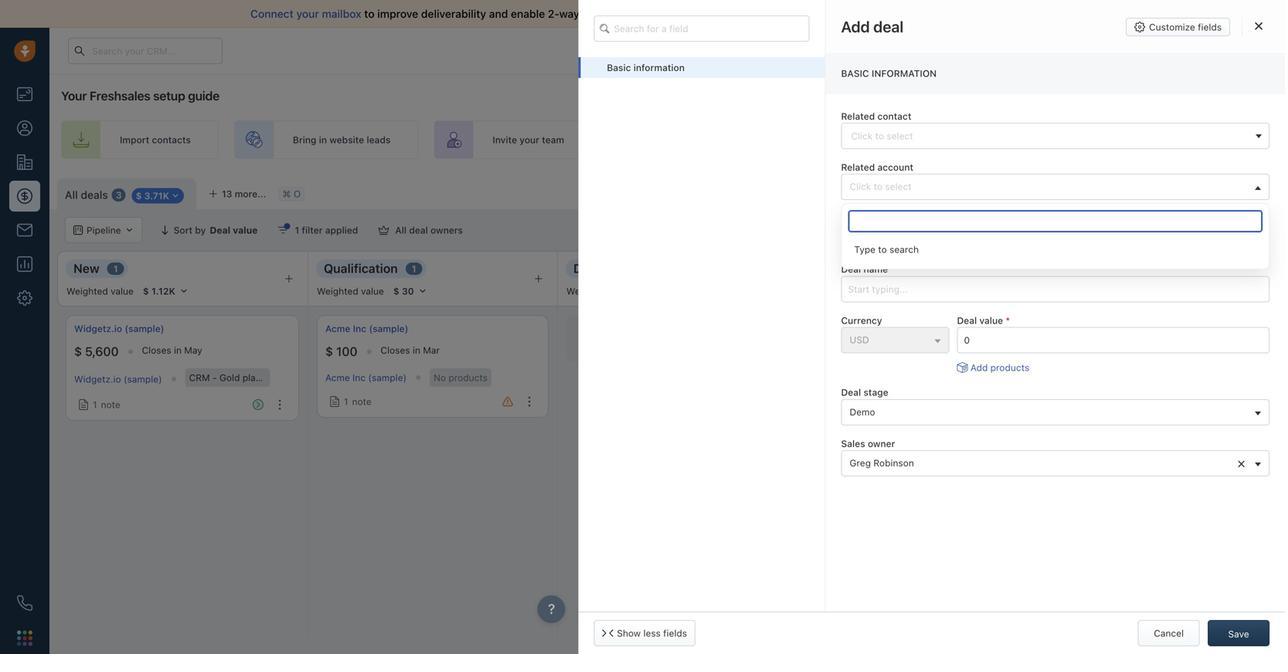Task type: describe. For each thing, give the bounding box(es) containing it.
deliverability
[[421, 7, 486, 20]]

0 vertical spatial sales
[[806, 7, 833, 20]]

techcave
[[1053, 323, 1095, 334]]

$ for $ 100
[[325, 344, 333, 359]]

your trial ends in 21 days
[[871, 46, 973, 56]]

5,600
[[85, 344, 119, 359]]

1 down quotas and forecasting link
[[1133, 264, 1138, 274]]

in left 21 on the right of the page
[[933, 46, 940, 56]]

1 right "new" at the left of the page
[[113, 264, 118, 274]]

related for related account
[[841, 162, 875, 173]]

fields inside 'button'
[[1198, 22, 1222, 32]]

container_wx8msf4aqz5i3rn1 image down $ 100
[[329, 397, 340, 407]]

note for $ 100
[[352, 397, 372, 407]]

show
[[617, 628, 641, 639]]

(sample) down $ 100
[[301, 373, 340, 383]]

21
[[942, 46, 951, 56]]

negotiation
[[1051, 261, 1119, 276]]

(sample) up closes in may
[[125, 323, 164, 334]]

2 horizontal spatial note
[[1079, 400, 1099, 411]]

new
[[73, 261, 99, 276]]

container_wx8msf4aqz5i3rn1 image inside 1 filter applied button
[[278, 225, 289, 236]]

of
[[609, 7, 619, 20]]

2 acme inc (sample) link from the top
[[325, 372, 407, 383]]

0 horizontal spatial basic
[[607, 62, 631, 73]]

to inside option
[[878, 244, 887, 255]]

1 down the 100
[[344, 397, 348, 407]]

in for $ 100
[[413, 345, 420, 356]]

import deals
[[1112, 186, 1168, 197]]

currency
[[841, 315, 882, 326]]

select for type
[[885, 232, 912, 243]]

$ 5,600
[[74, 344, 119, 359]]

mar
[[423, 345, 440, 356]]

1 horizontal spatial days
[[1171, 345, 1192, 356]]

invite your team
[[493, 134, 564, 145]]

sequence
[[938, 134, 981, 145]]

1 acme inc (sample) from the top
[[325, 323, 409, 334]]

0 horizontal spatial add
[[903, 333, 921, 344]]

applied
[[325, 225, 358, 236]]

settings button
[[1016, 179, 1083, 205]]

2 widgetz.io from the top
[[74, 374, 121, 385]]

explore plans
[[1002, 45, 1062, 56]]

bring in website leads link
[[234, 121, 418, 159]]

0 horizontal spatial basic information
[[607, 62, 685, 73]]

1 filter applied button
[[268, 217, 368, 243]]

sales owner
[[841, 438, 895, 449]]

contacts
[[152, 134, 191, 145]]

closes for $ 3,200
[[1120, 345, 1150, 356]]

no products
[[434, 373, 488, 383]]

mailbox
[[322, 7, 361, 20]]

contact
[[878, 111, 912, 122]]

conversations.
[[652, 7, 727, 20]]

show less fields button
[[594, 621, 696, 647]]

quotas
[[1079, 225, 1111, 236]]

$ for $ 5,600
[[74, 344, 82, 359]]

gold
[[220, 373, 240, 383]]

basic information link
[[578, 57, 825, 78]]

* for deal value *
[[1006, 315, 1010, 326]]

website
[[330, 134, 364, 145]]

1 down $ 5,600
[[93, 400, 97, 411]]

sales
[[841, 438, 865, 449]]

3,200
[[1064, 344, 1097, 359]]

100
[[336, 344, 358, 359]]

in right 'bring'
[[319, 134, 327, 145]]

crm
[[189, 373, 210, 383]]

settings
[[1039, 186, 1076, 197]]

type to search
[[854, 244, 919, 255]]

in for $ 3,200
[[1152, 345, 1160, 356]]

demo button
[[841, 399, 1270, 426]]

your for mailbox
[[296, 7, 319, 20]]

plan
[[243, 373, 261, 383]]

add products link
[[957, 361, 1030, 375]]

team
[[542, 134, 564, 145]]

click to select button
[[841, 225, 1270, 251]]

scratch.
[[1020, 7, 1062, 20]]

click to select for account
[[850, 181, 912, 192]]

quotas and forecasting link
[[1064, 217, 1200, 243]]

⌘
[[283, 189, 291, 199]]

1 inc from the top
[[353, 323, 366, 334]]

invite
[[493, 134, 517, 145]]

enable
[[511, 7, 545, 20]]

way
[[559, 7, 580, 20]]

1 horizontal spatial information
[[872, 68, 937, 79]]

1 down $ 3,200
[[1071, 400, 1076, 411]]

customize fields button
[[1126, 18, 1231, 36]]

deal name *
[[841, 264, 895, 275]]

add deal dialog
[[578, 0, 1285, 655]]

fields inside button
[[663, 628, 687, 639]]

bring in website leads
[[293, 134, 391, 145]]

all deal owners button
[[368, 217, 473, 243]]

⌘ o
[[283, 189, 301, 199]]

all deal owners
[[395, 225, 463, 236]]

greg robinson
[[850, 458, 914, 469]]

type
[[854, 244, 876, 255]]

Start typing... text field
[[841, 276, 1270, 302]]

type
[[864, 213, 884, 224]]

your for your trial ends in 21 days
[[871, 46, 890, 56]]

0 horizontal spatial information
[[634, 62, 685, 73]]

container_wx8msf4aqz5i3rn1 image inside settings popup button
[[1024, 186, 1035, 197]]

robinson
[[874, 458, 914, 469]]

setup
[[153, 89, 185, 103]]

$ for $ 3,200
[[1053, 344, 1060, 359]]

search
[[890, 244, 919, 255]]

note for $ 5,600
[[101, 400, 120, 411]]

click for deal
[[850, 232, 871, 243]]

forecasting
[[1132, 225, 1185, 236]]

Enter value number field
[[957, 327, 1270, 354]]

deal for all deal owners button
[[409, 225, 428, 236]]

1 horizontal spatial basic information
[[841, 68, 937, 79]]

your for team
[[520, 134, 540, 145]]

4
[[1163, 345, 1169, 356]]

name
[[864, 264, 888, 275]]

deal stage
[[841, 387, 889, 398]]

import for import contacts
[[120, 134, 149, 145]]

your for your freshsales setup guide
[[61, 89, 87, 103]]

(sample) down 'closes in mar'
[[368, 372, 407, 383]]

closes for $ 5,600
[[142, 345, 171, 356]]

1 widgetz.io from the top
[[74, 323, 122, 334]]

deal for deal stage
[[841, 387, 861, 398]]

$ 100
[[325, 344, 358, 359]]

usd button
[[841, 327, 950, 354]]

search image
[[600, 22, 616, 35]]

2 acme inc (sample) from the top
[[325, 372, 407, 383]]

all
[[766, 7, 778, 20]]

demo inside button
[[850, 407, 875, 418]]

all for deal
[[395, 225, 407, 236]]

1 note for $ 100
[[344, 397, 372, 407]]

(sample) down closes in may
[[124, 374, 162, 385]]

customize fields
[[1149, 22, 1222, 32]]

don't
[[897, 7, 924, 20]]

show less fields
[[617, 628, 687, 639]]

import for import deals
[[1112, 186, 1142, 197]]

Search your CRM... text field
[[68, 38, 223, 64]]

greg
[[850, 458, 871, 469]]

2-
[[548, 7, 559, 20]]

to left "start"
[[954, 7, 964, 20]]

(sample) right techcave
[[1097, 323, 1137, 334]]

1 down all deal owners button
[[412, 264, 416, 274]]

13 more...
[[222, 189, 266, 199]]

save
[[1229, 629, 1250, 640]]

none search field inside add deal dialog
[[594, 15, 810, 42]]

explore
[[1002, 45, 1035, 56]]

techcave (sample)
[[1053, 323, 1137, 334]]



Task type: locate. For each thing, give the bounding box(es) containing it.
0 horizontal spatial note
[[101, 400, 120, 411]]

create sales sequence
[[880, 134, 981, 145]]

to right mailbox
[[364, 7, 375, 20]]

to down related account
[[874, 181, 883, 192]]

closes left mar
[[381, 345, 410, 356]]

container_wx8msf4aqz5i3rn1 image left the filter
[[278, 225, 289, 236]]

* right value
[[1006, 315, 1010, 326]]

acme up $ 100
[[325, 323, 350, 334]]

0 vertical spatial and
[[489, 7, 508, 20]]

1 note down 5,600
[[93, 400, 120, 411]]

0 horizontal spatial add deal
[[903, 333, 942, 344]]

products right no
[[449, 373, 488, 383]]

deal
[[1251, 186, 1270, 197], [409, 225, 428, 236], [923, 333, 942, 344]]

stage
[[864, 387, 889, 398]]

basic down "search" image
[[607, 62, 631, 73]]

1 vertical spatial inc
[[353, 372, 366, 383]]

container_wx8msf4aqz5i3rn1 image inside all deal owners button
[[378, 225, 389, 236]]

products for add products
[[991, 362, 1030, 373]]

acme inc (sample) up the 100
[[325, 323, 409, 334]]

container_wx8msf4aqz5i3rn1 image right applied
[[378, 225, 389, 236]]

basic information down "search" image
[[607, 62, 685, 73]]

0 vertical spatial import
[[730, 7, 764, 20]]

to inside dropdown button
[[874, 181, 883, 192]]

owner
[[868, 438, 895, 449]]

closes in 4 days
[[1120, 345, 1192, 356]]

monthly
[[264, 373, 299, 383]]

your right 'all'
[[781, 7, 804, 20]]

fields right less
[[663, 628, 687, 639]]

information down trial on the right top
[[872, 68, 937, 79]]

1 vertical spatial your
[[61, 89, 87, 103]]

0 vertical spatial fields
[[1198, 22, 1222, 32]]

container_wx8msf4aqz5i3rn1 image for new
[[78, 400, 89, 411]]

acme inc (sample) link down the 100
[[325, 372, 407, 383]]

click inside button
[[850, 232, 871, 243]]

0 horizontal spatial products
[[449, 373, 488, 383]]

add
[[841, 17, 870, 36]]

all for deals
[[65, 189, 78, 201]]

phone image
[[17, 596, 32, 611]]

0 vertical spatial acme inc (sample) link
[[325, 322, 409, 336]]

and
[[489, 7, 508, 20], [1113, 225, 1130, 236]]

$ left 5,600
[[74, 344, 82, 359]]

trial
[[892, 46, 908, 56]]

note down the 100
[[352, 397, 372, 407]]

1 vertical spatial widgetz.io (sample)
[[74, 374, 162, 385]]

1 related from the top
[[841, 111, 875, 122]]

0 horizontal spatial $
[[74, 344, 82, 359]]

2 horizontal spatial your
[[781, 7, 804, 20]]

import up quotas and forecasting
[[1112, 186, 1142, 197]]

related for related contact
[[841, 111, 875, 122]]

your
[[871, 46, 890, 56], [61, 89, 87, 103]]

connect
[[250, 7, 294, 20]]

2 click from the top
[[850, 232, 871, 243]]

explore plans link
[[994, 41, 1071, 60]]

plans
[[1038, 45, 1062, 56]]

import deals button
[[1091, 179, 1176, 205]]

1 horizontal spatial your
[[520, 134, 540, 145]]

in for $ 5,600
[[174, 345, 182, 356]]

* for deal name *
[[891, 264, 895, 275]]

add deal up search field
[[1231, 186, 1270, 197]]

deal left stage
[[841, 387, 861, 398]]

in left mar
[[413, 345, 420, 356]]

bring
[[293, 134, 317, 145]]

0 horizontal spatial all
[[65, 189, 78, 201]]

close image
[[1255, 22, 1263, 31]]

import left 'all'
[[730, 7, 764, 20]]

leads
[[367, 134, 391, 145]]

click for related
[[850, 181, 871, 192]]

all inside button
[[395, 225, 407, 236]]

deal for deal value *
[[957, 315, 977, 326]]

fields right the customize
[[1198, 22, 1222, 32]]

2 horizontal spatial deal
[[1251, 186, 1270, 197]]

container_wx8msf4aqz5i3rn1 image down $ 5,600
[[78, 400, 89, 411]]

1 horizontal spatial *
[[1006, 315, 1010, 326]]

deals left 3
[[81, 189, 108, 201]]

click to select down related account
[[850, 181, 912, 192]]

container_wx8msf4aqz5i3rn1 image inside quotas and forecasting link
[[1064, 225, 1075, 236]]

deal for deal name *
[[841, 264, 861, 275]]

note down 3,200
[[1079, 400, 1099, 411]]

container_wx8msf4aqz5i3rn1 image left settings
[[1024, 186, 1035, 197]]

related left account
[[841, 162, 875, 173]]

import deals group
[[1091, 179, 1202, 205]]

type to search option
[[848, 237, 1263, 263]]

container_wx8msf4aqz5i3rn1 image
[[1064, 225, 1075, 236], [78, 400, 89, 411], [1057, 400, 1067, 411]]

account
[[878, 162, 914, 173]]

select inside button
[[885, 232, 912, 243]]

widgetz.io (sample) down 5,600
[[74, 374, 162, 385]]

click down related account
[[850, 181, 871, 192]]

1 widgetz.io (sample) link from the top
[[74, 322, 164, 336]]

import all your sales data link
[[730, 7, 861, 20]]

add
[[1231, 186, 1248, 197], [903, 333, 921, 344], [971, 362, 988, 373]]

1 horizontal spatial 1 note
[[344, 397, 372, 407]]

0 horizontal spatial days
[[954, 46, 973, 56]]

1 vertical spatial click to select
[[850, 232, 912, 243]]

0 horizontal spatial 1 note
[[93, 400, 120, 411]]

0 horizontal spatial your
[[296, 7, 319, 20]]

import inside button
[[1112, 186, 1142, 197]]

2 horizontal spatial 1 note
[[1071, 400, 1099, 411]]

1 vertical spatial acme
[[325, 372, 350, 383]]

1 vertical spatial sales
[[912, 134, 935, 145]]

2 acme from the top
[[325, 372, 350, 383]]

1 inside button
[[295, 225, 299, 236]]

1 $ from the left
[[74, 344, 82, 359]]

acme inc (sample) link
[[325, 322, 409, 336], [325, 372, 407, 383]]

select up search
[[885, 232, 912, 243]]

2 widgetz.io (sample) link from the top
[[74, 374, 162, 385]]

0 vertical spatial add
[[1231, 186, 1248, 197]]

1 vertical spatial import
[[120, 134, 149, 145]]

closes for $ 100
[[381, 345, 410, 356]]

1 vertical spatial widgetz.io (sample) link
[[74, 374, 162, 385]]

1 vertical spatial click
[[850, 232, 871, 243]]

import left contacts
[[120, 134, 149, 145]]

acme inc (sample) down the 100
[[325, 372, 407, 383]]

0 horizontal spatial deal
[[409, 225, 428, 236]]

add for add products link
[[971, 362, 988, 373]]

1 horizontal spatial import
[[730, 7, 764, 20]]

0 horizontal spatial demo
[[812, 261, 847, 276]]

add deal right usd
[[903, 333, 942, 344]]

acme inc (sample) link up the 100
[[325, 322, 409, 336]]

data
[[836, 7, 858, 20]]

fields
[[1198, 22, 1222, 32], [663, 628, 687, 639]]

add deal
[[841, 17, 904, 36]]

0 vertical spatial days
[[954, 46, 973, 56]]

0 horizontal spatial sales
[[806, 7, 833, 20]]

products down value
[[991, 362, 1030, 373]]

1 vertical spatial fields
[[663, 628, 687, 639]]

no
[[434, 373, 446, 383]]

deal left type
[[841, 213, 861, 224]]

sales left data
[[806, 7, 833, 20]]

add up search field
[[1231, 186, 1248, 197]]

1 vertical spatial select
[[885, 232, 912, 243]]

0 horizontal spatial and
[[489, 7, 508, 20]]

import contacts link
[[61, 121, 219, 159]]

2 select from the top
[[885, 232, 912, 243]]

and right quotas
[[1113, 225, 1130, 236]]

1 horizontal spatial add
[[971, 362, 988, 373]]

2 related from the top
[[841, 162, 875, 173]]

1 horizontal spatial fields
[[1198, 22, 1222, 32]]

related contact
[[841, 111, 912, 122]]

inc up the 100
[[353, 323, 366, 334]]

0 horizontal spatial closes
[[142, 345, 171, 356]]

information
[[634, 62, 685, 73], [872, 68, 937, 79]]

1 click from the top
[[850, 181, 871, 192]]

1 vertical spatial demo
[[850, 407, 875, 418]]

basic information down trial on the right top
[[841, 68, 937, 79]]

related account
[[841, 162, 914, 173]]

0 horizontal spatial *
[[891, 264, 895, 275]]

freshworks switcher image
[[17, 631, 32, 646]]

0 vertical spatial deal
[[1251, 186, 1270, 197]]

0 vertical spatial widgetz.io (sample) link
[[74, 322, 164, 336]]

to up type to search
[[874, 232, 883, 243]]

quotas and forecasting
[[1079, 225, 1185, 236]]

days
[[954, 46, 973, 56], [1171, 345, 1192, 356]]

import contacts
[[120, 134, 191, 145]]

days right 4
[[1171, 345, 1192, 356]]

more...
[[235, 189, 266, 199]]

1 left the filter
[[295, 225, 299, 236]]

select
[[885, 181, 912, 192], [885, 232, 912, 243]]

3 $ from the left
[[1053, 344, 1060, 359]]

13
[[222, 189, 232, 199]]

click up type
[[850, 232, 871, 243]]

0 vertical spatial related
[[841, 111, 875, 122]]

widgetz.io up $ 5,600
[[74, 323, 122, 334]]

add deal inside add deal button
[[1231, 186, 1270, 197]]

sync
[[582, 7, 606, 20]]

1 vertical spatial all
[[395, 225, 407, 236]]

click to select up type to search
[[850, 232, 912, 243]]

start
[[967, 7, 991, 20]]

add inside button
[[1231, 186, 1248, 197]]

$ left the 100
[[325, 344, 333, 359]]

2 horizontal spatial $
[[1053, 344, 1060, 359]]

your freshsales setup guide
[[61, 89, 220, 103]]

your left mailbox
[[296, 7, 319, 20]]

click to select button
[[841, 174, 1270, 200]]

o
[[294, 189, 301, 199]]

closes left 4
[[1120, 345, 1150, 356]]

$ left 3,200
[[1053, 344, 1060, 359]]

2 vertical spatial deal
[[923, 333, 942, 344]]

0 vertical spatial add deal
[[1231, 186, 1270, 197]]

add deal button
[[1210, 179, 1278, 205]]

deals up forecasting at the right
[[1144, 186, 1168, 197]]

widgetz.io (sample) link down 5,600
[[74, 374, 162, 385]]

in left may
[[174, 345, 182, 356]]

create
[[880, 134, 910, 145]]

2 $ from the left
[[325, 344, 333, 359]]

1 vertical spatial acme inc (sample) link
[[325, 372, 407, 383]]

2 vertical spatial import
[[1112, 186, 1142, 197]]

click to select inside dropdown button
[[850, 181, 912, 192]]

1 horizontal spatial all
[[395, 225, 407, 236]]

all left 3
[[65, 189, 78, 201]]

1 vertical spatial deal
[[409, 225, 428, 236]]

0 vertical spatial all
[[65, 189, 78, 201]]

your left team
[[520, 134, 540, 145]]

(sample) up 'closes in mar'
[[369, 323, 409, 334]]

days right 21 on the right of the page
[[954, 46, 973, 56]]

widgetz.io (sample) up 5,600
[[74, 323, 164, 334]]

0 vertical spatial acme inc (sample)
[[325, 323, 409, 334]]

deals
[[1144, 186, 1168, 197], [81, 189, 108, 201]]

2 vertical spatial add
[[971, 362, 988, 373]]

0 vertical spatial your
[[871, 46, 890, 56]]

click to select inside button
[[850, 232, 912, 243]]

1 note down 3,200
[[1071, 400, 1099, 411]]

1 vertical spatial add deal
[[903, 333, 942, 344]]

usd
[[850, 335, 869, 345]]

and left enable
[[489, 7, 508, 20]]

widgetz.io (sample) link
[[74, 322, 164, 336], [74, 374, 162, 385]]

improve
[[377, 7, 418, 20]]

0 vertical spatial acme
[[325, 323, 350, 334]]

related left contact
[[841, 111, 875, 122]]

deal left value
[[957, 315, 977, 326]]

1 widgetz.io (sample) from the top
[[74, 323, 164, 334]]

0
[[861, 264, 867, 274]]

0 horizontal spatial your
[[61, 89, 87, 103]]

1 note
[[344, 397, 372, 407], [93, 400, 120, 411], [1071, 400, 1099, 411]]

invite your team link
[[434, 121, 592, 159]]

in left 4
[[1152, 345, 1160, 356]]

widgetz.io
[[74, 323, 122, 334], [74, 374, 121, 385]]

you
[[876, 7, 894, 20]]

to
[[364, 7, 375, 20], [954, 7, 964, 20], [874, 181, 883, 192], [874, 232, 883, 243], [878, 244, 887, 255]]

1 vertical spatial days
[[1171, 345, 1192, 356]]

deal
[[874, 17, 904, 36]]

sales
[[806, 7, 833, 20], [912, 134, 935, 145]]

deal for add deal button
[[1251, 186, 1270, 197]]

2 closes from the left
[[381, 345, 410, 356]]

deals for import
[[1144, 186, 1168, 197]]

widgetz.io down $ 5,600
[[74, 374, 121, 385]]

1 horizontal spatial basic
[[841, 68, 869, 79]]

click inside dropdown button
[[850, 181, 871, 192]]

1 acme from the top
[[325, 323, 350, 334]]

$ 3,200
[[1053, 344, 1097, 359]]

cancel
[[1154, 628, 1184, 639]]

2 widgetz.io (sample) from the top
[[74, 374, 162, 385]]

None search field
[[594, 15, 810, 42]]

closes in may
[[142, 345, 202, 356]]

1 horizontal spatial deal
[[923, 333, 942, 344]]

add inside dialog
[[971, 362, 988, 373]]

container_wx8msf4aqz5i3rn1 image for negotiation
[[1057, 400, 1067, 411]]

products for no products
[[449, 373, 488, 383]]

1 note for $ 5,600
[[93, 400, 120, 411]]

save button
[[1208, 621, 1270, 647]]

freshsales
[[90, 89, 150, 103]]

1
[[295, 225, 299, 236], [113, 264, 118, 274], [412, 264, 416, 274], [1133, 264, 1138, 274], [344, 397, 348, 407], [93, 400, 97, 411], [1071, 400, 1076, 411]]

2 inc from the top
[[353, 372, 366, 383]]

1 vertical spatial *
[[1006, 315, 1010, 326]]

0 vertical spatial widgetz.io
[[74, 323, 122, 334]]

1 vertical spatial acme inc (sample)
[[325, 372, 407, 383]]

0 vertical spatial inc
[[353, 323, 366, 334]]

deal for deal type
[[841, 213, 861, 224]]

1 closes from the left
[[142, 345, 171, 356]]

select for account
[[885, 181, 912, 192]]

create sales sequence link
[[821, 121, 1009, 159]]

13 more... button
[[200, 183, 275, 205]]

0 vertical spatial click
[[850, 181, 871, 192]]

to right type
[[878, 244, 887, 255]]

add right usd
[[903, 333, 921, 344]]

1 horizontal spatial closes
[[381, 345, 410, 356]]

1 horizontal spatial note
[[352, 397, 372, 407]]

1 horizontal spatial demo
[[850, 407, 875, 418]]

2 horizontal spatial closes
[[1120, 345, 1150, 356]]

add products
[[971, 362, 1030, 373]]

1 horizontal spatial $
[[325, 344, 333, 359]]

2 horizontal spatial import
[[1112, 186, 1142, 197]]

select inside dropdown button
[[885, 181, 912, 192]]

0 vertical spatial click to select
[[850, 181, 912, 192]]

closes left may
[[142, 345, 171, 356]]

so
[[861, 7, 873, 20]]

all left owners
[[395, 225, 407, 236]]

1 horizontal spatial products
[[991, 362, 1030, 373]]

from
[[994, 7, 1018, 20]]

3 closes from the left
[[1120, 345, 1150, 356]]

less
[[644, 628, 661, 639]]

1 vertical spatial add
[[903, 333, 921, 344]]

1 horizontal spatial and
[[1113, 225, 1130, 236]]

note
[[352, 397, 372, 407], [101, 400, 120, 411], [1079, 400, 1099, 411]]

all
[[65, 189, 78, 201], [395, 225, 407, 236]]

widgetz.io (sample) link up 5,600
[[74, 322, 164, 336]]

click
[[850, 181, 871, 192], [850, 232, 871, 243]]

your
[[296, 7, 319, 20], [781, 7, 804, 20], [520, 134, 540, 145]]

demo down deal stage
[[850, 407, 875, 418]]

0 horizontal spatial deals
[[81, 189, 108, 201]]

1 note down the 100
[[344, 397, 372, 407]]

0 horizontal spatial import
[[120, 134, 149, 145]]

1 horizontal spatial add deal
[[1231, 186, 1270, 197]]

note down 5,600
[[101, 400, 120, 411]]

to inside button
[[874, 232, 883, 243]]

1 horizontal spatial your
[[871, 46, 890, 56]]

0 vertical spatial widgetz.io (sample)
[[74, 323, 164, 334]]

1 acme inc (sample) link from the top
[[325, 322, 409, 336]]

deals for all
[[81, 189, 108, 201]]

None search field
[[848, 210, 1263, 233]]

your left the freshsales at the top left of page
[[61, 89, 87, 103]]

deal down type
[[841, 264, 861, 275]]

0 vertical spatial *
[[891, 264, 895, 275]]

demo left 0 at top
[[812, 261, 847, 276]]

1 click to select from the top
[[850, 181, 912, 192]]

×
[[1238, 455, 1246, 471]]

0 horizontal spatial fields
[[663, 628, 687, 639]]

container_wx8msf4aqz5i3rn1 image
[[1024, 186, 1035, 197], [278, 225, 289, 236], [378, 225, 389, 236], [329, 397, 340, 407]]

-
[[213, 373, 217, 383]]

2 click to select from the top
[[850, 232, 912, 243]]

all deals link
[[65, 188, 108, 203]]

crm - gold plan monthly (sample)
[[189, 373, 340, 383]]

container_wx8msf4aqz5i3rn1 image up type to search option
[[1064, 225, 1075, 236]]

1 vertical spatial and
[[1113, 225, 1130, 236]]

Click to select search field
[[841, 123, 1270, 149]]

add for add deal button
[[1231, 186, 1248, 197]]

phone element
[[9, 588, 40, 619]]

0 vertical spatial demo
[[812, 261, 847, 276]]

Search field
[[1202, 217, 1279, 243]]

0 vertical spatial select
[[885, 181, 912, 192]]

click to select for type
[[850, 232, 912, 243]]

add down deal value *
[[971, 362, 988, 373]]

1 select from the top
[[885, 181, 912, 192]]

deals inside button
[[1144, 186, 1168, 197]]

may
[[184, 345, 202, 356]]

inc down the 100
[[353, 372, 366, 383]]

container_wx8msf4aqz5i3rn1 image down $ 3,200
[[1057, 400, 1067, 411]]

information down connect your mailbox to improve deliverability and enable 2-way sync of email conversations. import all your sales data so you don't have to start from scratch.
[[634, 62, 685, 73]]

your left trial on the right top
[[871, 46, 890, 56]]

1 horizontal spatial deals
[[1144, 186, 1168, 197]]

connect your mailbox link
[[250, 7, 364, 20]]

sales right create
[[912, 134, 935, 145]]

acme down $ 100
[[325, 372, 350, 383]]

products inside add deal dialog
[[991, 362, 1030, 373]]

related
[[841, 111, 875, 122], [841, 162, 875, 173]]

1 vertical spatial related
[[841, 162, 875, 173]]

discovery
[[574, 261, 632, 276]]

2 horizontal spatial add
[[1231, 186, 1248, 197]]

1 vertical spatial widgetz.io
[[74, 374, 121, 385]]

Search for a field text field
[[594, 15, 810, 42]]



Task type: vqa. For each thing, say whether or not it's contained in the screenshot.
type
yes



